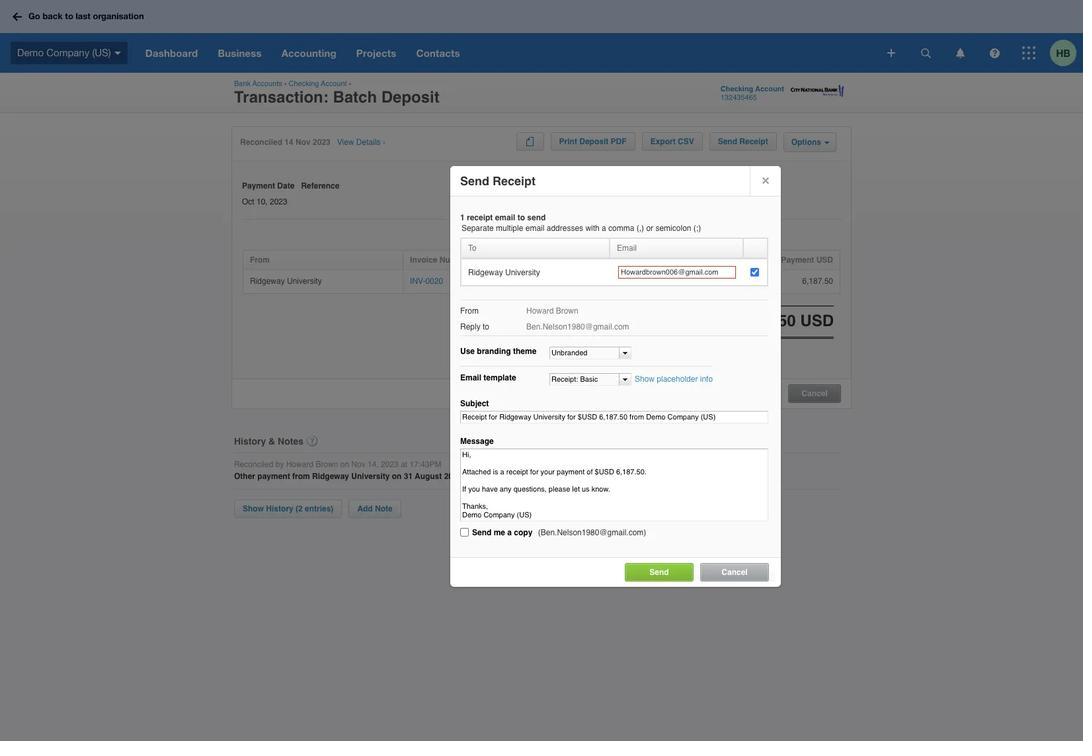 Task type: locate. For each thing, give the bounding box(es) containing it.
1 vertical spatial cancel
[[722, 568, 748, 577]]

receipt up send
[[493, 174, 536, 188]]

separate
[[462, 224, 494, 233]]

1 horizontal spatial from
[[461, 306, 479, 316]]

0 vertical spatial howard
[[527, 306, 554, 316]]

history
[[234, 436, 266, 446], [266, 504, 294, 514]]

0 horizontal spatial date
[[278, 181, 295, 191]]

1 horizontal spatial a
[[602, 224, 607, 233]]

1 vertical spatial reconciled
[[234, 460, 274, 469]]

account up the view
[[321, 79, 347, 88]]

1 vertical spatial show
[[243, 504, 264, 514]]

1
[[461, 213, 465, 222]]

1 horizontal spatial ridgeway
[[312, 472, 349, 481]]

hb button
[[1051, 33, 1084, 73]]

1 vertical spatial deposit
[[580, 137, 609, 146]]

0 horizontal spatial send receipt
[[461, 174, 536, 188]]

0 horizontal spatial ridgeway
[[250, 276, 285, 286]]

0 vertical spatial show
[[635, 375, 655, 384]]

branding
[[477, 347, 511, 356]]

1 vertical spatial brown
[[316, 460, 338, 469]]

1 horizontal spatial to
[[483, 322, 490, 332]]

print deposit pdf
[[560, 137, 627, 146]]

inv-0020 link
[[410, 276, 443, 286]]

1 horizontal spatial svg image
[[1023, 46, 1036, 60]]

ridgeway university
[[469, 268, 540, 277], [250, 276, 322, 286]]

show down other
[[243, 504, 264, 514]]

0 vertical spatial to
[[65, 11, 73, 21]]

None checkbox
[[751, 268, 760, 277]]

1 vertical spatial date
[[639, 255, 656, 265]]

options
[[792, 138, 822, 147]]

a right with
[[602, 224, 607, 233]]

comma
[[609, 224, 635, 233]]

1 horizontal spatial university
[[352, 472, 390, 481]]

1 horizontal spatial account
[[756, 85, 785, 93]]

0 horizontal spatial deposit
[[382, 88, 440, 107]]

payment
[[242, 181, 275, 191], [782, 255, 815, 265]]

0 horizontal spatial payment
[[242, 181, 275, 191]]

2023 right 10,
[[270, 197, 288, 206]]

back
[[43, 11, 63, 21]]

0 vertical spatial reconciled
[[240, 138, 283, 147]]

history left &
[[234, 436, 266, 446]]

0 horizontal spatial to
[[65, 11, 73, 21]]

0 vertical spatial nov
[[296, 138, 311, 147]]

1 vertical spatial details
[[547, 255, 574, 265]]

send inside send 'link'
[[650, 568, 670, 577]]

checking right the accounts
[[289, 79, 319, 88]]

2023 right 9, on the top right
[[645, 276, 663, 286]]

› right the view
[[383, 138, 386, 147]]

0 vertical spatial email
[[617, 244, 637, 253]]

subject
[[461, 399, 489, 408]]

export csv link
[[642, 132, 703, 151]]

send receipt down 132435465
[[718, 137, 769, 146]]

6,187.50
[[803, 276, 834, 286], [477, 472, 508, 481]]

1 horizontal spatial cancel link
[[790, 386, 841, 398]]

invoice number
[[410, 255, 470, 265]]

1 vertical spatial howard
[[286, 460, 314, 469]]

date for due date
[[639, 255, 656, 265]]

bank accounts › checking account › transaction:                batch deposit
[[234, 79, 440, 107]]

0 horizontal spatial show
[[243, 504, 264, 514]]

on left 14,
[[341, 460, 349, 469]]

to right reply
[[483, 322, 490, 332]]

6,187.50 inside the reconciled by howard brown on nov 14, 2023 at 17:43pm other payment from ridgeway university on 31 august 2011 for 6,187.50
[[477, 472, 508, 481]]

from up reply
[[461, 306, 479, 316]]

receipt down 132435465
[[740, 137, 769, 146]]

account inside checking account 132435465
[[756, 85, 785, 93]]

export csv
[[651, 137, 695, 146]]

0 horizontal spatial details
[[357, 138, 381, 147]]

1 horizontal spatial oct
[[622, 276, 634, 286]]

(2
[[296, 504, 303, 514]]

or
[[647, 224, 654, 233]]

date inside payment date oct 10, 2023
[[278, 181, 295, 191]]

brown up the entries)
[[316, 460, 338, 469]]

send receipt up 'receipt'
[[461, 174, 536, 188]]

2 horizontal spatial to
[[518, 213, 525, 222]]

1 horizontal spatial nov
[[352, 460, 366, 469]]

hb
[[1057, 47, 1071, 59]]

1 horizontal spatial receipt
[[740, 137, 769, 146]]

payment left usd
[[782, 255, 815, 265]]

0 horizontal spatial oct
[[242, 197, 255, 206]]

on left the 31 on the left bottom of the page
[[392, 472, 402, 481]]

›
[[284, 79, 287, 88], [349, 79, 352, 88], [383, 138, 386, 147]]

None text field
[[551, 347, 619, 359]]

reconciled
[[240, 138, 283, 147], [234, 460, 274, 469]]

2023 inside the reconciled by howard brown on nov 14, 2023 at 17:43pm other payment from ridgeway university on 31 august 2011 for 6,187.50
[[381, 460, 399, 469]]

1 horizontal spatial email
[[526, 224, 545, 233]]

svg image inside go back to last organisation link
[[13, 12, 22, 21]]

howard up ben.nelson1980@gmail.com
[[527, 306, 554, 316]]

2011
[[444, 472, 462, 481]]

1 receipt email to send separate multiple email addresses with a comma (,) or semicolon (;)
[[461, 213, 702, 233]]

placeholder
[[657, 375, 698, 384]]

checking
[[289, 79, 319, 88], [721, 85, 754, 93]]

0 horizontal spatial receipt
[[493, 174, 536, 188]]

brown
[[556, 306, 579, 316], [316, 460, 338, 469]]

0 horizontal spatial howard
[[286, 460, 314, 469]]

0 vertical spatial from
[[250, 255, 270, 265]]

date right due
[[639, 255, 656, 265]]

nov right 14
[[296, 138, 311, 147]]

nov inside the reconciled by howard brown on nov 14, 2023 at 17:43pm other payment from ridgeway university on 31 august 2011 for 6,187.50
[[352, 460, 366, 469]]

1 vertical spatial email
[[526, 224, 545, 233]]

0 horizontal spatial email
[[461, 373, 482, 383]]

info
[[701, 375, 713, 384]]

0 horizontal spatial a
[[508, 528, 512, 537]]

None checkbox
[[461, 528, 469, 537]]

2 vertical spatial to
[[483, 322, 490, 332]]

show for show placeholder info
[[635, 375, 655, 384]]

from
[[293, 472, 310, 481]]

0 horizontal spatial account
[[321, 79, 347, 88]]

email up 'multiple'
[[495, 213, 516, 222]]

account up send receipt link
[[756, 85, 785, 93]]

deposit right "batch"
[[382, 88, 440, 107]]

1 horizontal spatial deposit
[[580, 137, 609, 146]]

0 horizontal spatial 6,187.50
[[477, 472, 508, 481]]

send link
[[625, 563, 694, 582]]

date
[[278, 181, 295, 191], [639, 255, 656, 265]]

2023
[[313, 138, 331, 147], [270, 197, 288, 206], [645, 276, 663, 286], [381, 460, 399, 469]]

1 horizontal spatial email
[[617, 244, 637, 253]]

0 horizontal spatial cancel
[[722, 568, 748, 577]]

1 vertical spatial email
[[461, 373, 482, 383]]

deposit left pdf
[[580, 137, 609, 146]]

email for email template
[[461, 373, 482, 383]]

email down send
[[526, 224, 545, 233]]

0 horizontal spatial email
[[495, 213, 516, 222]]

None text field
[[619, 266, 737, 279], [551, 374, 619, 385], [619, 266, 737, 279], [551, 374, 619, 385]]

go
[[28, 11, 40, 21]]

svg image left hb
[[1023, 46, 1036, 60]]

view
[[337, 138, 354, 147]]

show
[[635, 375, 655, 384], [243, 504, 264, 514]]

1 vertical spatial receipt
[[493, 174, 536, 188]]

0 vertical spatial deposit
[[382, 88, 440, 107]]

details down addresses
[[547, 255, 574, 265]]

1 horizontal spatial date
[[639, 255, 656, 265]]

svg image
[[13, 12, 22, 21], [922, 48, 931, 58], [957, 48, 965, 58], [990, 48, 1000, 58], [888, 49, 896, 57]]

0 vertical spatial date
[[278, 181, 295, 191]]

132435465
[[721, 93, 758, 102]]

1 horizontal spatial checking
[[721, 85, 754, 93]]

university
[[506, 268, 540, 277], [287, 276, 322, 286], [352, 472, 390, 481]]

oct
[[242, 197, 255, 206], [622, 276, 634, 286]]

1 vertical spatial nov
[[352, 460, 366, 469]]

› right checking account link
[[349, 79, 352, 88]]

0 horizontal spatial on
[[341, 460, 349, 469]]

payment inside payment date oct 10, 2023
[[242, 181, 275, 191]]

to left send
[[518, 213, 525, 222]]

2 horizontal spatial ridgeway
[[469, 268, 503, 277]]

payment date oct 10, 2023
[[242, 181, 295, 206]]

1 vertical spatial on
[[392, 472, 402, 481]]

date for payment date oct 10, 2023
[[278, 181, 295, 191]]

from down 10,
[[250, 255, 270, 265]]

brown up ben.nelson1980@gmail.com
[[556, 306, 579, 316]]

navigation
[[135, 33, 879, 73]]

nov left 14,
[[352, 460, 366, 469]]

2023 left at
[[381, 460, 399, 469]]

batch
[[333, 88, 377, 107]]

howard up from
[[286, 460, 314, 469]]

1 horizontal spatial payment
[[782, 255, 815, 265]]

email up subject at the bottom
[[461, 373, 482, 383]]

show for show history (2 entries)
[[243, 504, 264, 514]]

email up due
[[617, 244, 637, 253]]

show inside show history (2 entries) link
[[243, 504, 264, 514]]

bank accounts link
[[234, 79, 282, 88]]

history left "(2"
[[266, 504, 294, 514]]

(;)
[[694, 224, 702, 233]]

17:43pm
[[410, 460, 442, 469]]

from
[[250, 255, 270, 265], [461, 306, 479, 316]]

0 horizontal spatial from
[[250, 255, 270, 265]]

0 vertical spatial send receipt
[[718, 137, 769, 146]]

show left the placeholder
[[635, 375, 655, 384]]

copy
[[514, 528, 533, 537]]

0 vertical spatial on
[[341, 460, 349, 469]]

payment usd
[[782, 255, 834, 265]]

1 vertical spatial 6,187.50
[[477, 472, 508, 481]]

due
[[622, 255, 637, 265]]

0 horizontal spatial brown
[[316, 460, 338, 469]]

reply to
[[461, 322, 490, 332]]

date left reference on the left top
[[278, 181, 295, 191]]

0 vertical spatial oct
[[242, 197, 255, 206]]

pdf
[[611, 137, 627, 146]]

0 vertical spatial cancel link
[[790, 386, 841, 398]]

payment up 10,
[[242, 181, 275, 191]]

14,
[[368, 460, 379, 469]]

accounts
[[253, 79, 282, 88]]

usd
[[817, 255, 834, 265]]

on
[[341, 460, 349, 469], [392, 472, 402, 481]]

svg image right (us)
[[114, 51, 121, 55]]

go back to last organisation
[[28, 11, 144, 21]]

checking up send receipt link
[[721, 85, 754, 93]]

1 vertical spatial cancel link
[[701, 563, 770, 582]]

1 horizontal spatial send receipt
[[718, 137, 769, 146]]

details right the view
[[357, 138, 381, 147]]

payment
[[258, 472, 290, 481]]

14
[[285, 138, 294, 147]]

1 horizontal spatial cancel
[[802, 389, 828, 398]]

svg image
[[1023, 46, 1036, 60], [114, 51, 121, 55]]

reconciled for reconciled 14 nov 2023 view details ›
[[240, 138, 283, 147]]

1 horizontal spatial howard
[[527, 306, 554, 316]]

a
[[602, 224, 607, 233], [508, 528, 512, 537]]

ridgeway
[[469, 268, 503, 277], [250, 276, 285, 286], [312, 472, 349, 481]]

to
[[65, 11, 73, 21], [518, 213, 525, 222], [483, 322, 490, 332]]

reconciled left 14
[[240, 138, 283, 147]]

reconciled up other
[[234, 460, 274, 469]]

0 horizontal spatial checking
[[289, 79, 319, 88]]

0 horizontal spatial svg image
[[114, 51, 121, 55]]

6,187.50 down usd
[[803, 276, 834, 286]]

1 horizontal spatial brown
[[556, 306, 579, 316]]

0 vertical spatial payment
[[242, 181, 275, 191]]

› right the accounts
[[284, 79, 287, 88]]

send
[[718, 137, 738, 146], [461, 174, 490, 188], [473, 528, 492, 537], [650, 568, 670, 577]]

to left last
[[65, 11, 73, 21]]

template
[[484, 373, 517, 383]]

1 horizontal spatial show
[[635, 375, 655, 384]]

hb banner
[[0, 0, 1084, 73]]

0 vertical spatial 6,187.50
[[803, 276, 834, 286]]

a right me
[[508, 528, 512, 537]]

oct left 10,
[[242, 197, 255, 206]]

6,187.50 right 'for'
[[477, 472, 508, 481]]

oct left 9, on the top right
[[622, 276, 634, 286]]

0 vertical spatial a
[[602, 224, 607, 233]]

reconciled inside the reconciled by howard brown on nov 14, 2023 at 17:43pm other payment from ridgeway university on 31 august 2011 for 6,187.50
[[234, 460, 274, 469]]

email
[[617, 244, 637, 253], [461, 373, 482, 383]]

1 vertical spatial payment
[[782, 255, 815, 265]]

nov
[[296, 138, 311, 147], [352, 460, 366, 469]]

view details › link
[[337, 138, 386, 148]]



Task type: describe. For each thing, give the bounding box(es) containing it.
reconciled 14 nov 2023 view details ›
[[240, 138, 386, 147]]

payment for payment usd
[[782, 255, 815, 265]]

navigation inside hb banner
[[135, 33, 879, 73]]

add note
[[358, 504, 393, 514]]

csv
[[678, 137, 695, 146]]

theme
[[514, 347, 537, 356]]

add
[[358, 504, 373, 514]]

checking account link
[[289, 79, 347, 88]]

use
[[461, 347, 475, 356]]

to inside 1 receipt email to send separate multiple email addresses with a comma (,) or semicolon (;)
[[518, 213, 525, 222]]

2023 inside payment date oct 10, 2023
[[270, 197, 288, 206]]

reconciled by howard brown on nov 14, 2023 at 17:43pm other payment from ridgeway university on 31 august 2011 for 6,187.50
[[234, 460, 508, 481]]

1 horizontal spatial ridgeway university
[[469, 268, 540, 277]]

Subject text field
[[461, 411, 769, 424]]

export
[[651, 137, 676, 146]]

university inside the reconciled by howard brown on nov 14, 2023 at 17:43pm other payment from ridgeway university on 31 august 2011 for 6,187.50
[[352, 472, 390, 481]]

last
[[76, 11, 91, 21]]

go back to last organisation link
[[8, 5, 152, 28]]

ridgeway inside the reconciled by howard brown on nov 14, 2023 at 17:43pm other payment from ridgeway university on 31 august 2011 for 6,187.50
[[312, 472, 349, 481]]

receipt
[[467, 213, 493, 222]]

0020
[[426, 276, 443, 286]]

checking account 132435465
[[721, 85, 785, 102]]

add note link
[[349, 500, 402, 518]]

print
[[560, 137, 578, 146]]

addresses
[[547, 224, 584, 233]]

transaction:
[[234, 88, 329, 107]]

brown inside the reconciled by howard brown on nov 14, 2023 at 17:43pm other payment from ridgeway university on 31 august 2011 for 6,187.50
[[316, 460, 338, 469]]

Message text field
[[461, 449, 769, 521]]

account inside bank accounts › checking account › transaction:                batch deposit
[[321, 79, 347, 88]]

email for email
[[617, 244, 637, 253]]

me
[[494, 528, 506, 537]]

10,
[[257, 197, 268, 206]]

invoice
[[410, 255, 438, 265]]

2023 left the view
[[313, 138, 331, 147]]

send me a copy (ben.nelson1980@gmail.com)
[[473, 528, 647, 537]]

0 horizontal spatial ›
[[284, 79, 287, 88]]

message
[[461, 437, 494, 446]]

bank
[[234, 79, 251, 88]]

with
[[586, 224, 600, 233]]

demo
[[17, 47, 44, 58]]

use branding theme
[[461, 347, 537, 356]]

(ben.nelson1980@gmail.com)
[[538, 528, 647, 537]]

history & notes
[[234, 436, 304, 446]]

entries)
[[305, 504, 334, 514]]

oct 9, 2023
[[622, 276, 663, 286]]

note
[[375, 504, 393, 514]]

1 horizontal spatial 6,187.50
[[803, 276, 834, 286]]

show placeholder info
[[635, 375, 713, 384]]

demo company (us) button
[[0, 33, 135, 73]]

0 horizontal spatial university
[[287, 276, 322, 286]]

2 horizontal spatial university
[[506, 268, 540, 277]]

a inside 1 receipt email to send separate multiple email addresses with a comma (,) or semicolon (;)
[[602, 224, 607, 233]]

to inside hb banner
[[65, 11, 73, 21]]

0 vertical spatial brown
[[556, 306, 579, 316]]

ben.nelson1980@gmail.com
[[527, 322, 630, 332]]

print deposit pdf link
[[551, 132, 636, 151]]

inv-0020
[[410, 276, 443, 286]]

show placeholder info link
[[635, 375, 713, 384]]

1 vertical spatial history
[[266, 504, 294, 514]]

due date
[[622, 255, 656, 265]]

svg image inside 'demo company (us)' popup button
[[114, 51, 121, 55]]

0 horizontal spatial cancel link
[[701, 563, 770, 582]]

31
[[404, 472, 413, 481]]

send inside send receipt link
[[718, 137, 738, 146]]

1 vertical spatial a
[[508, 528, 512, 537]]

0 horizontal spatial ridgeway university
[[250, 276, 322, 286]]

for
[[464, 472, 474, 481]]

reply
[[461, 322, 481, 332]]

number
[[440, 255, 470, 265]]

company
[[46, 47, 89, 58]]

send
[[528, 213, 546, 222]]

1 horizontal spatial on
[[392, 472, 402, 481]]

6,187.50 usd
[[735, 312, 835, 330]]

2 horizontal spatial ›
[[383, 138, 386, 147]]

checking inside checking account 132435465
[[721, 85, 754, 93]]

show history (2 entries)
[[243, 504, 334, 514]]

notes
[[278, 436, 304, 446]]

august
[[415, 472, 442, 481]]

inv-
[[410, 276, 426, 286]]

by
[[276, 460, 284, 469]]

(us)
[[92, 47, 111, 58]]

other
[[234, 472, 255, 481]]

1 vertical spatial from
[[461, 306, 479, 316]]

(,)
[[637, 224, 645, 233]]

to
[[469, 244, 477, 253]]

1 vertical spatial send receipt
[[461, 174, 536, 188]]

0 vertical spatial email
[[495, 213, 516, 222]]

send receipt link
[[710, 132, 777, 151]]

&
[[269, 436, 275, 446]]

payment for payment date oct 10, 2023
[[242, 181, 275, 191]]

howard inside the reconciled by howard brown on nov 14, 2023 at 17:43pm other payment from ridgeway university on 31 august 2011 for 6,187.50
[[286, 460, 314, 469]]

multiple
[[496, 224, 524, 233]]

email template
[[461, 373, 517, 383]]

semicolon
[[656, 224, 692, 233]]

1 horizontal spatial ›
[[349, 79, 352, 88]]

demo company (us)
[[17, 47, 111, 58]]

reconciled for reconciled by howard brown on nov 14, 2023 at 17:43pm other payment from ridgeway university on 31 august 2011 for 6,187.50
[[234, 460, 274, 469]]

0 vertical spatial history
[[234, 436, 266, 446]]

oct inside payment date oct 10, 2023
[[242, 197, 255, 206]]

show history (2 entries) link
[[234, 500, 342, 518]]

0 vertical spatial receipt
[[740, 137, 769, 146]]

organisation
[[93, 11, 144, 21]]

at
[[401, 460, 408, 469]]

1 vertical spatial oct
[[622, 276, 634, 286]]

0 horizontal spatial nov
[[296, 138, 311, 147]]

deposit inside bank accounts › checking account › transaction:                batch deposit
[[382, 88, 440, 107]]

checking inside bank accounts › checking account › transaction:                batch deposit
[[289, 79, 319, 88]]

0 vertical spatial details
[[357, 138, 381, 147]]

0 vertical spatial cancel
[[802, 389, 828, 398]]

9,
[[637, 276, 643, 286]]



Task type: vqa. For each thing, say whether or not it's contained in the screenshot.
The Panel Body document
no



